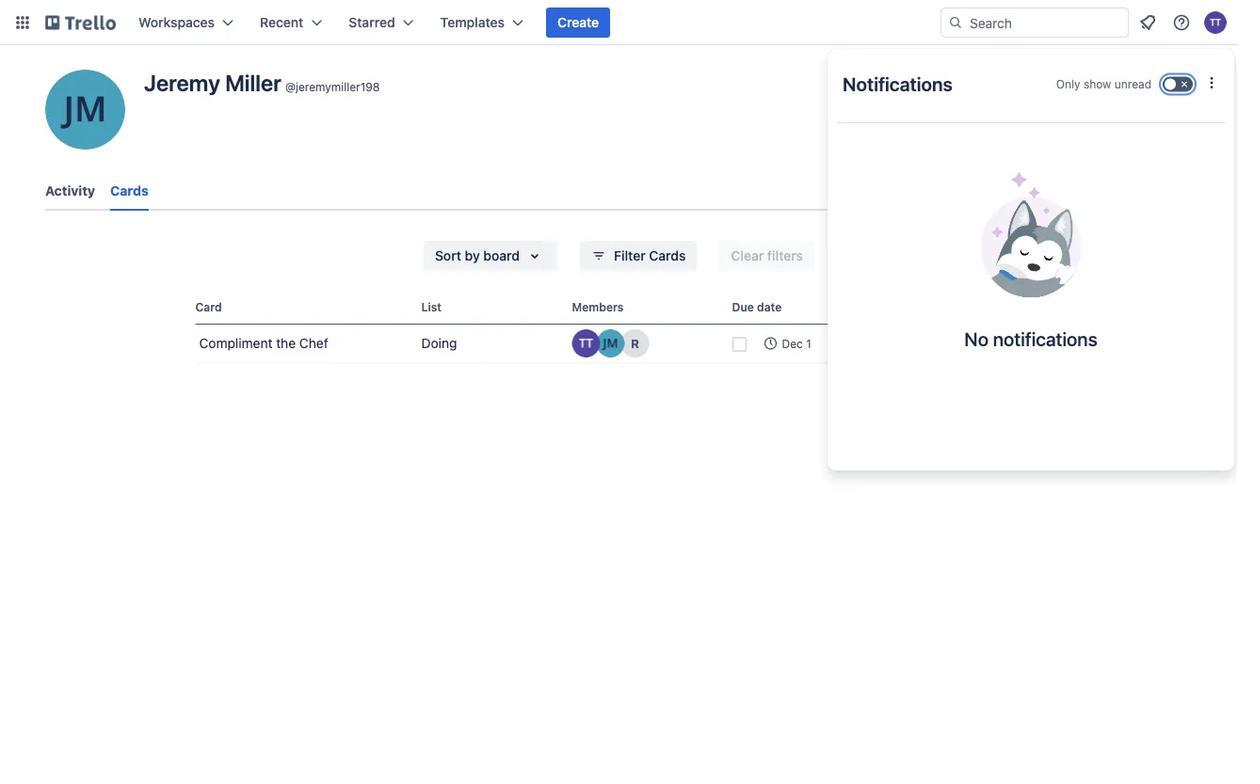 Task type: locate. For each thing, give the bounding box(es) containing it.
switch to… image
[[13, 13, 32, 32]]

beyond imagination jeremy miller's workspace
[[922, 330, 1045, 357]]

rubyanndersson (rubyanndersson) image
[[621, 330, 649, 358]]

card
[[195, 300, 222, 314]]

starred button
[[337, 8, 425, 38]]

0 vertical spatial jeremy
[[144, 70, 220, 96]]

1 horizontal spatial cards
[[649, 248, 686, 264]]

due date
[[732, 300, 782, 314]]

filters
[[767, 248, 803, 264]]

board
[[483, 248, 520, 264]]

miller's
[[958, 347, 991, 357]]

terry turtle (terryturtle) image
[[1204, 11, 1227, 34], [572, 330, 600, 358]]

activity link
[[45, 174, 95, 208]]

by
[[465, 248, 480, 264]]

0 horizontal spatial terry turtle (terryturtle) image
[[572, 330, 600, 358]]

1 horizontal spatial jeremy
[[922, 347, 955, 357]]

workspaces
[[138, 15, 215, 30]]

back to home image
[[45, 8, 116, 38]]

due
[[732, 300, 754, 314]]

clear filters button
[[720, 241, 815, 271]]

terry turtle (terryturtle) image right open information menu 'icon'
[[1204, 11, 1227, 34]]

workspace
[[994, 347, 1042, 357]]

0 vertical spatial cards
[[110, 183, 149, 199]]

cards right activity at top left
[[110, 183, 149, 199]]

1 vertical spatial jeremy
[[922, 347, 955, 357]]

no notifications
[[965, 328, 1098, 350]]

taco image
[[981, 172, 1081, 298]]

recent
[[260, 15, 303, 30]]

beyond
[[922, 330, 969, 346]]

cards right filter
[[649, 248, 686, 264]]

@jeremymiller198
[[285, 81, 380, 94]]

compliment
[[199, 336, 273, 351]]

the
[[276, 336, 296, 351]]

jeremy inside beyond imagination jeremy miller's workspace
[[922, 347, 955, 357]]

jeremy
[[144, 70, 220, 96], [922, 347, 955, 357]]

workspaces button
[[127, 8, 245, 38]]

1 horizontal spatial terry turtle (terryturtle) image
[[1204, 11, 1227, 34]]

sort
[[435, 248, 461, 264]]

create button
[[546, 8, 610, 38]]

r
[[631, 337, 639, 351]]

activity
[[45, 183, 95, 199]]

filter cards button
[[580, 241, 697, 271]]

jeremy down beyond
[[922, 347, 955, 357]]

jeremy miller image
[[45, 70, 125, 150]]

cards
[[110, 183, 149, 199], [649, 248, 686, 264]]

search image
[[948, 15, 963, 30]]

jeremy down the "workspaces" "popup button"
[[144, 70, 220, 96]]

filter
[[614, 248, 646, 264]]

0 horizontal spatial cards
[[110, 183, 149, 199]]

terry turtle (terryturtle) image down members at top
[[572, 330, 600, 358]]

compliment the chef link
[[195, 325, 414, 363]]

no
[[965, 328, 989, 350]]

list
[[421, 300, 442, 314]]

0 horizontal spatial jeremy
[[144, 70, 220, 96]]

sort by board
[[435, 248, 520, 264]]

cards link
[[110, 174, 149, 211]]

sort by board button
[[424, 241, 557, 271]]

1 vertical spatial cards
[[649, 248, 686, 264]]

clear
[[731, 248, 764, 264]]



Task type: describe. For each thing, give the bounding box(es) containing it.
r button
[[621, 330, 649, 358]]

templates
[[440, 15, 505, 30]]

clear filters
[[731, 248, 803, 264]]

0 notifications image
[[1137, 11, 1159, 34]]

date
[[757, 300, 782, 314]]

templates button
[[429, 8, 535, 38]]

show
[[1084, 78, 1111, 91]]

1
[[806, 337, 811, 350]]

recent button
[[249, 8, 334, 38]]

starred
[[349, 15, 395, 30]]

notifications
[[843, 73, 953, 95]]

members
[[572, 300, 624, 314]]

jeremy miller (jeremymiller198) image
[[597, 330, 625, 358]]

dec
[[782, 337, 803, 350]]

only show unread
[[1056, 78, 1152, 91]]

only
[[1056, 78, 1081, 91]]

open information menu image
[[1172, 13, 1191, 32]]

doing
[[421, 336, 457, 351]]

imagination
[[973, 330, 1045, 346]]

dec 1
[[782, 337, 811, 350]]

create
[[557, 15, 599, 30]]

miller
[[225, 70, 281, 96]]

primary element
[[0, 0, 1238, 45]]

0 vertical spatial terry turtle (terryturtle) image
[[1204, 11, 1227, 34]]

notifications
[[993, 328, 1098, 350]]

jeremy miller @jeremymiller198
[[144, 70, 380, 96]]

1 vertical spatial terry turtle (terryturtle) image
[[572, 330, 600, 358]]

cards inside filter cards button
[[649, 248, 686, 264]]

chef
[[299, 336, 328, 351]]

Search field
[[963, 8, 1128, 37]]

filter cards
[[614, 248, 686, 264]]

compliment the chef
[[199, 336, 328, 351]]

unread
[[1115, 78, 1152, 91]]



Task type: vqa. For each thing, say whether or not it's contained in the screenshot.
Create on the top left of page
yes



